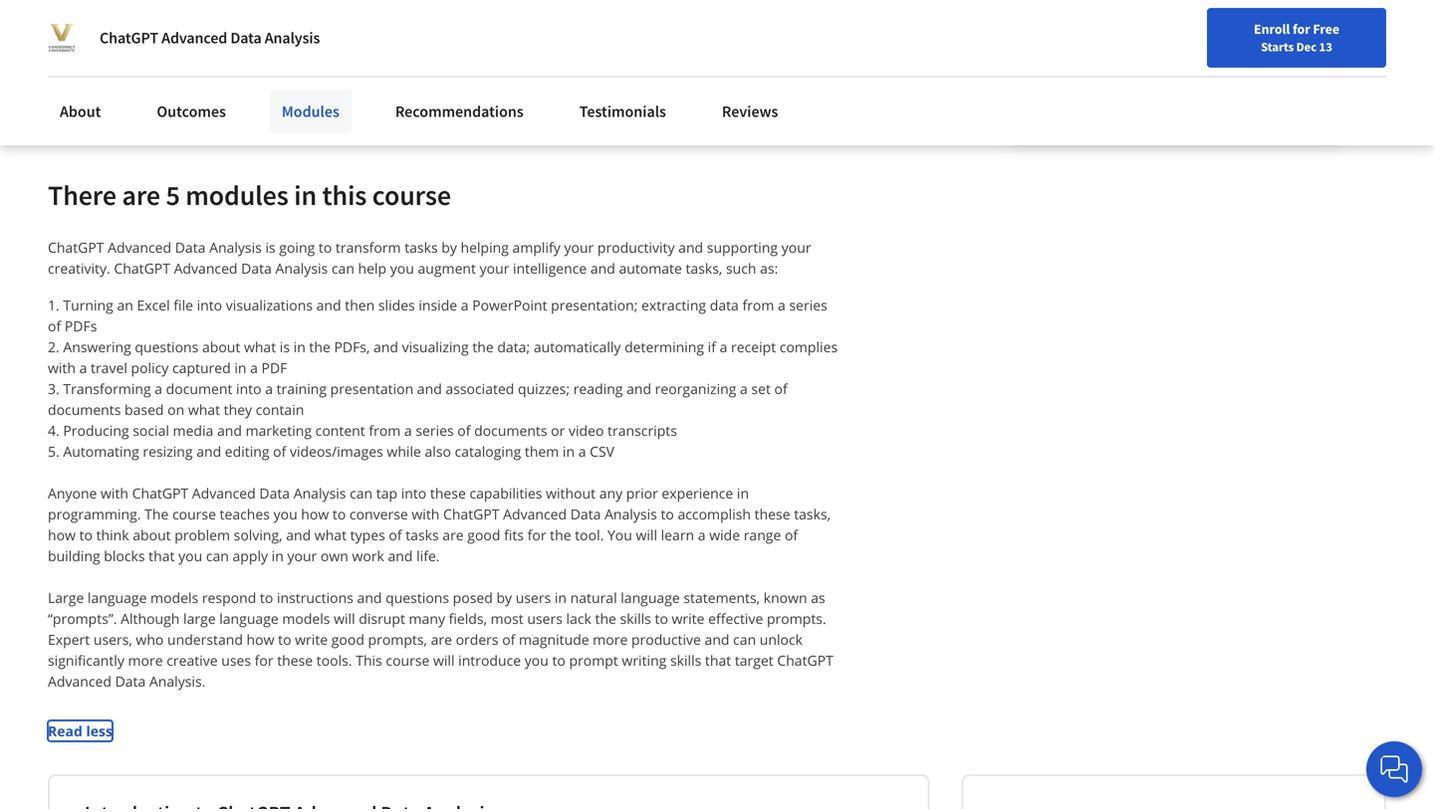 Task type: locate. For each thing, give the bounding box(es) containing it.
0 horizontal spatial good
[[331, 631, 365, 650]]

cv
[[446, 30, 463, 50]]

writing
[[622, 652, 667, 671]]

2 horizontal spatial for
[[1293, 20, 1311, 38]]

users up magnitude
[[527, 610, 563, 629]]

0 horizontal spatial these
[[277, 652, 313, 671]]

1 horizontal spatial what
[[244, 338, 276, 357]]

2 vertical spatial these
[[277, 652, 313, 671]]

0 vertical spatial is
[[265, 238, 276, 257]]

for up dec
[[1293, 20, 1311, 38]]

0 horizontal spatial for
[[255, 652, 274, 671]]

large
[[183, 610, 216, 629]]

1 vertical spatial for
[[528, 526, 546, 545]]

also
[[425, 443, 451, 461]]

0 horizontal spatial tasks,
[[686, 259, 723, 278]]

show notifications image
[[1203, 25, 1227, 49]]

1 horizontal spatial this
[[322, 178, 367, 213]]

pdf
[[262, 359, 287, 378]]

more up prompt
[[593, 631, 628, 650]]

coursera career certificate image
[[1010, 0, 1342, 134]]

questions up many
[[386, 589, 449, 608]]

0 horizontal spatial language
[[88, 589, 147, 608]]

and right pdfs,
[[374, 338, 398, 357]]

you up solving,
[[274, 505, 298, 524]]

0 horizontal spatial by
[[442, 238, 457, 257]]

5.
[[48, 443, 60, 461]]

will down many
[[433, 652, 455, 671]]

respond
[[202, 589, 256, 608]]

understand
[[167, 631, 243, 650]]

many
[[409, 610, 445, 629]]

going
[[279, 238, 315, 257]]

to down magnitude
[[552, 652, 566, 671]]

can down effective
[[733, 631, 756, 650]]

course up problem
[[172, 505, 216, 524]]

receipt
[[731, 338, 776, 357]]

0 horizontal spatial more
[[128, 652, 163, 671]]

fits
[[504, 526, 524, 545]]

into
[[197, 296, 222, 315], [236, 380, 262, 399], [401, 484, 427, 503]]

0 vertical spatial tasks,
[[686, 259, 723, 278]]

data up tool.
[[571, 505, 601, 524]]

enroll
[[1254, 20, 1290, 38]]

more
[[593, 631, 628, 650], [128, 652, 163, 671]]

about
[[202, 338, 240, 357], [133, 526, 171, 545]]

these left tools.
[[277, 652, 313, 671]]

visualizations
[[226, 296, 313, 315]]

as
[[811, 589, 826, 608]]

work
[[352, 547, 384, 566]]

can inside chatgpt advanced data analysis is going to transform tasks by helping amplify your productivity and supporting your creativity. chatgpt advanced data analysis can help you augment your intelligence and automate tasks, such as:
[[332, 259, 355, 278]]

by inside 1. turning an excel file into visualizations and then slides inside a powerpoint presentation; extracting data from a series of pdfs 2. answering questions about what is in the pdfs, and visualizing the data; automatically determining if a receipt complies with a travel policy captured in a pdf 3. transforming a document into a training presentation and associated quizzes; reading and reorganizing a set of documents based on what they contain 4. producing social media and marketing content from a series of documents or video transcripts 5. automating resizing and editing of videos/images while also cataloging them in a csv anyone with chatgpt advanced data analysis can tap into these capabilities without any prior experience in programming. the course teaches you how to converse with chatgpt advanced data analysis to accomplish these tasks, how to think about problem solving, and what types of tasks are good fits for the tool. you will learn a wide range of building blocks that you can apply in your own work and life. large language models respond to instructions and questions posed by users in natural language statements, known as "prompts". although large language models will disrupt many fields, most users lack the skills to write effective prompts. expert users, who understand how to write good prompts, are orders of magnitude more productive and can unlock significantly more creative uses for these tools. this course will introduce you to prompt writing skills that target chatgpt advanced data analysis.
[[497, 589, 512, 608]]

that left target
[[705, 652, 731, 671]]

captured
[[172, 359, 231, 378]]

advanced up teaches
[[192, 484, 256, 503]]

1 vertical spatial tasks,
[[794, 505, 831, 524]]

1 horizontal spatial tasks,
[[794, 505, 831, 524]]

0 horizontal spatial is
[[265, 238, 276, 257]]

natural
[[570, 589, 617, 608]]

this
[[111, 30, 136, 50], [322, 178, 367, 213]]

course down prompts,
[[386, 652, 430, 671]]

0 vertical spatial that
[[149, 547, 175, 566]]

tasks, left such
[[686, 259, 723, 278]]

0 vertical spatial what
[[244, 338, 276, 357]]

data up visualizations at the top
[[241, 259, 272, 278]]

blocks
[[104, 547, 145, 566]]

1 vertical spatial by
[[497, 589, 512, 608]]

1 horizontal spatial skills
[[670, 652, 702, 671]]

2 vertical spatial into
[[401, 484, 427, 503]]

prompt
[[569, 652, 618, 671]]

1. turning an excel file into visualizations and then slides inside a powerpoint presentation; extracting data from a series of pdfs 2. answering questions about what is in the pdfs, and visualizing the data; automatically determining if a receipt complies with a travel policy captured in a pdf 3. transforming a document into a training presentation and associated quizzes; reading and reorganizing a set of documents based on what they contain 4. producing social media and marketing content from a series of documents or video transcripts 5. automating resizing and editing of videos/images while also cataloging them in a csv anyone with chatgpt advanced data analysis can tap into these capabilities without any prior experience in programming. the course teaches you how to converse with chatgpt advanced data analysis to accomplish these tasks, how to think about problem solving, and what types of tasks are good fits for the tool. you will learn a wide range of building blocks that you can apply in your own work and life. large language models respond to instructions and questions posed by users in natural language statements, known as "prompts". although large language models will disrupt many fields, most users lack the skills to write effective prompts. expert users, who understand how to write good prompts, are orders of magnitude more productive and can unlock significantly more creative uses for these tools. this course will introduce you to prompt writing skills that target chatgpt advanced data analysis.
[[48, 296, 842, 692]]

0 horizontal spatial write
[[295, 631, 328, 650]]

you inside chatgpt advanced data analysis is going to transform tasks by helping amplify your productivity and supporting your creativity. chatgpt advanced data analysis can help you augment your intelligence and automate tasks, such as:
[[390, 259, 414, 278]]

documents up producing
[[48, 401, 121, 420]]

for inside enroll for free starts dec 13
[[1293, 20, 1311, 38]]

what up own
[[315, 526, 347, 545]]

0 vertical spatial these
[[430, 484, 466, 503]]

1 vertical spatial documents
[[474, 422, 547, 441]]

good up tools.
[[331, 631, 365, 650]]

this up "transform" on the top left of the page
[[322, 178, 367, 213]]

wide
[[709, 526, 740, 545]]

presentation;
[[551, 296, 638, 315]]

language up productive
[[621, 589, 680, 608]]

building
[[48, 547, 100, 566]]

coursera image
[[24, 16, 150, 48]]

in up going
[[294, 178, 317, 213]]

2 vertical spatial are
[[431, 631, 452, 650]]

1 horizontal spatial good
[[467, 526, 501, 545]]

1 horizontal spatial documents
[[474, 422, 547, 441]]

by
[[442, 238, 457, 257], [497, 589, 512, 608]]

1 vertical spatial is
[[280, 338, 290, 357]]

0 vertical spatial about
[[202, 338, 240, 357]]

1 horizontal spatial these
[[430, 484, 466, 503]]

documents
[[48, 401, 121, 420], [474, 422, 547, 441]]

2 vertical spatial course
[[386, 652, 430, 671]]

converse
[[350, 505, 408, 524]]

add this credential to your linkedin profile, resume, or cv
[[82, 30, 463, 50]]

in up the 'lack'
[[555, 589, 567, 608]]

1 horizontal spatial by
[[497, 589, 512, 608]]

these down also
[[430, 484, 466, 503]]

1.
[[48, 296, 60, 315]]

0 vertical spatial how
[[301, 505, 329, 524]]

1 vertical spatial write
[[295, 631, 328, 650]]

or inside 1. turning an excel file into visualizations and then slides inside a powerpoint presentation; extracting data from a series of pdfs 2. answering questions about what is in the pdfs, and visualizing the data; automatically determining if a receipt complies with a travel policy captured in a pdf 3. transforming a document into a training presentation and associated quizzes; reading and reorganizing a set of documents based on what they contain 4. producing social media and marketing content from a series of documents or video transcripts 5. automating resizing and editing of videos/images while also cataloging them in a csv anyone with chatgpt advanced data analysis can tap into these capabilities without any prior experience in programming. the course teaches you how to converse with chatgpt advanced data analysis to accomplish these tasks, how to think about problem solving, and what types of tasks are good fits for the tool. you will learn a wide range of building blocks that you can apply in your own work and life. large language models respond to instructions and questions posed by users in natural language statements, known as "prompts". although large language models will disrupt many fields, most users lack the skills to write effective prompts. expert users, who understand how to write good prompts, are orders of magnitude more productive and can unlock significantly more creative uses for these tools. this course will introduce you to prompt writing skills that target chatgpt advanced data analysis.
[[551, 422, 565, 441]]

in
[[294, 178, 317, 213], [294, 338, 306, 357], [234, 359, 247, 378], [563, 443, 575, 461], [737, 484, 749, 503], [272, 547, 284, 566], [555, 589, 567, 608]]

accomplish
[[678, 505, 751, 524]]

0 vertical spatial by
[[442, 238, 457, 257]]

1 vertical spatial questions
[[386, 589, 449, 608]]

known
[[764, 589, 808, 608]]

skills
[[620, 610, 651, 629], [670, 652, 702, 671]]

0 horizontal spatial how
[[48, 526, 76, 545]]

skills up productive
[[620, 610, 651, 629]]

0 horizontal spatial models
[[150, 589, 198, 608]]

and up automate
[[679, 238, 703, 257]]

and down effective
[[705, 631, 730, 650]]

orders
[[456, 631, 499, 650]]

2 vertical spatial what
[[315, 526, 347, 545]]

0 vertical spatial for
[[1293, 20, 1311, 38]]

write up tools.
[[295, 631, 328, 650]]

chatgpt up creativity.
[[48, 238, 104, 257]]

0 horizontal spatial will
[[334, 610, 355, 629]]

users
[[516, 589, 551, 608], [527, 610, 563, 629]]

0 vertical spatial or
[[428, 30, 443, 50]]

are left fits
[[443, 526, 464, 545]]

is inside 1. turning an excel file into visualizations and then slides inside a powerpoint presentation; extracting data from a series of pdfs 2. answering questions about what is in the pdfs, and visualizing the data; automatically determining if a receipt complies with a travel policy captured in a pdf 3. transforming a document into a training presentation and associated quizzes; reading and reorganizing a set of documents based on what they contain 4. producing social media and marketing content from a series of documents or video transcripts 5. automating resizing and editing of videos/images while also cataloging them in a csv anyone with chatgpt advanced data analysis can tap into these capabilities without any prior experience in programming. the course teaches you how to converse with chatgpt advanced data analysis to accomplish these tasks, how to think about problem solving, and what types of tasks are good fits for the tool. you will learn a wide range of building blocks that you can apply in your own work and life. large language models respond to instructions and questions posed by users in natural language statements, known as "prompts". although large language models will disrupt many fields, most users lack the skills to write effective prompts. expert users, who understand how to write good prompts, are orders of magnitude more productive and can unlock significantly more creative uses for these tools. this course will introduce you to prompt writing skills that target chatgpt advanced data analysis.
[[280, 338, 290, 357]]

data
[[230, 28, 262, 48], [175, 238, 206, 257], [241, 259, 272, 278], [259, 484, 290, 503], [571, 505, 601, 524], [115, 673, 146, 692]]

by up most
[[497, 589, 512, 608]]

the left tool.
[[550, 526, 571, 545]]

pdfs
[[65, 317, 97, 336]]

can left tap
[[350, 484, 373, 503]]

are left 5
[[122, 178, 160, 213]]

are down many
[[431, 631, 452, 650]]

or up them in the left of the page
[[551, 422, 565, 441]]

automatically
[[534, 338, 621, 357]]

0 vertical spatial questions
[[135, 338, 199, 357]]

1 horizontal spatial with
[[101, 484, 129, 503]]

data down 5
[[175, 238, 206, 257]]

chatgpt up 'the'
[[132, 484, 188, 503]]

read less
[[48, 722, 112, 741]]

0 horizontal spatial documents
[[48, 401, 121, 420]]

4.
[[48, 422, 60, 441]]

menu item
[[1054, 20, 1182, 85]]

about
[[60, 102, 101, 122]]

1 vertical spatial about
[[133, 526, 171, 545]]

from
[[743, 296, 774, 315], [369, 422, 401, 441]]

free
[[1313, 20, 1340, 38]]

associated
[[446, 380, 514, 399]]

testimonials
[[580, 102, 666, 122]]

advanced up outcomes link
[[161, 28, 227, 48]]

life.
[[417, 547, 440, 566]]

chatgpt down capabilities
[[443, 505, 500, 524]]

tasks, up as
[[794, 505, 831, 524]]

1 horizontal spatial series
[[789, 296, 828, 315]]

skills down productive
[[670, 652, 702, 671]]

analysis up you at the left
[[605, 505, 657, 524]]

0 horizontal spatial what
[[188, 401, 220, 420]]

write up productive
[[672, 610, 705, 629]]

tasks inside 1. turning an excel file into visualizations and then slides inside a powerpoint presentation; extracting data from a series of pdfs 2. answering questions about what is in the pdfs, and visualizing the data; automatically determining if a receipt complies with a travel policy captured in a pdf 3. transforming a document into a training presentation and associated quizzes; reading and reorganizing a set of documents based on what they contain 4. producing social media and marketing content from a series of documents or video transcripts 5. automating resizing and editing of videos/images while also cataloging them in a csv anyone with chatgpt advanced data analysis can tap into these capabilities without any prior experience in programming. the course teaches you how to converse with chatgpt advanced data analysis to accomplish these tasks, how to think about problem solving, and what types of tasks are good fits for the tool. you will learn a wide range of building blocks that you can apply in your own work and life. large language models respond to instructions and questions posed by users in natural language statements, known as "prompts". although large language models will disrupt many fields, most users lack the skills to write effective prompts. expert users, who understand how to write good prompts, are orders of magnitude more productive and can unlock significantly more creative uses for these tools. this course will introduce you to prompt writing skills that target chatgpt advanced data analysis.
[[406, 526, 439, 545]]

2 horizontal spatial into
[[401, 484, 427, 503]]

1 vertical spatial into
[[236, 380, 262, 399]]

modules
[[186, 178, 289, 213]]

with up 3.
[[48, 359, 76, 378]]

0 vertical spatial from
[[743, 296, 774, 315]]

is inside chatgpt advanced data analysis is going to transform tasks by helping amplify your productivity and supporting your creativity. chatgpt advanced data analysis can help you augment your intelligence and automate tasks, such as:
[[265, 238, 276, 257]]

0 horizontal spatial into
[[197, 296, 222, 315]]

that right blocks
[[149, 547, 175, 566]]

None search field
[[284, 12, 613, 52]]

into right tap
[[401, 484, 427, 503]]

such
[[726, 259, 757, 278]]

course
[[372, 178, 451, 213], [172, 505, 216, 524], [386, 652, 430, 671]]

good
[[467, 526, 501, 545], [331, 631, 365, 650]]

0 horizontal spatial that
[[149, 547, 175, 566]]

modules
[[282, 102, 340, 122]]

1 vertical spatial are
[[443, 526, 464, 545]]

solving,
[[234, 526, 282, 545]]

by inside chatgpt advanced data analysis is going to transform tasks by helping amplify your productivity and supporting your creativity. chatgpt advanced data analysis can help you augment your intelligence and automate tasks, such as:
[[442, 238, 457, 257]]

presentation
[[330, 380, 414, 399]]

more down who
[[128, 652, 163, 671]]

"prompts".
[[48, 610, 117, 629]]

1 vertical spatial skills
[[670, 652, 702, 671]]

your inside 1. turning an excel file into visualizations and then slides inside a powerpoint presentation; extracting data from a series of pdfs 2. answering questions about what is in the pdfs, and visualizing the data; automatically determining if a receipt complies with a travel policy captured in a pdf 3. transforming a document into a training presentation and associated quizzes; reading and reorganizing a set of documents based on what they contain 4. producing social media and marketing content from a series of documents or video transcripts 5. automating resizing and editing of videos/images while also cataloging them in a csv anyone with chatgpt advanced data analysis can tap into these capabilities without any prior experience in programming. the course teaches you how to converse with chatgpt advanced data analysis to accomplish these tasks, how to think about problem solving, and what types of tasks are good fits for the tool. you will learn a wide range of building blocks that you can apply in your own work and life. large language models respond to instructions and questions posed by users in natural language statements, known as "prompts". although large language models will disrupt many fields, most users lack the skills to write effective prompts. expert users, who understand how to write good prompts, are orders of magnitude more productive and can unlock significantly more creative uses for these tools. this course will introduce you to prompt writing skills that target chatgpt advanced data analysis.
[[287, 547, 317, 566]]

in right them in the left of the page
[[563, 443, 575, 461]]

analysis
[[265, 28, 320, 48], [209, 238, 262, 257], [275, 259, 328, 278], [294, 484, 346, 503], [605, 505, 657, 524]]

2 horizontal spatial will
[[636, 526, 657, 545]]

tasks up life.
[[406, 526, 439, 545]]

0 horizontal spatial about
[[133, 526, 171, 545]]

advanced
[[161, 28, 227, 48], [108, 238, 171, 257], [174, 259, 238, 278], [192, 484, 256, 503], [503, 505, 567, 524], [48, 673, 112, 692]]

1 horizontal spatial that
[[705, 652, 731, 671]]

supporting
[[707, 238, 778, 257]]

2 vertical spatial how
[[247, 631, 274, 650]]

credential
[[139, 30, 207, 50]]

0 vertical spatial write
[[672, 610, 705, 629]]

advanced down significantly
[[48, 673, 112, 692]]

1 horizontal spatial models
[[282, 610, 330, 629]]

about up captured at top
[[202, 338, 240, 357]]

helping
[[461, 238, 509, 257]]

powerpoint
[[472, 296, 547, 315]]

1 vertical spatial good
[[331, 631, 365, 650]]

0 vertical spatial series
[[789, 296, 828, 315]]

is up pdf
[[280, 338, 290, 357]]

you
[[608, 526, 632, 545]]

of down 1.
[[48, 317, 61, 336]]

1 horizontal spatial will
[[433, 652, 455, 671]]

will right you at the left
[[636, 526, 657, 545]]

these up range
[[755, 505, 791, 524]]

0 horizontal spatial or
[[428, 30, 443, 50]]

1 vertical spatial what
[[188, 401, 220, 420]]

chatgpt down unlock
[[777, 652, 834, 671]]

1 vertical spatial models
[[282, 610, 330, 629]]

or
[[428, 30, 443, 50], [551, 422, 565, 441]]

series up also
[[416, 422, 454, 441]]

0 horizontal spatial skills
[[620, 610, 651, 629]]

1 vertical spatial how
[[48, 526, 76, 545]]

1 vertical spatial or
[[551, 422, 565, 441]]

0 horizontal spatial this
[[111, 30, 136, 50]]

write
[[672, 610, 705, 629], [295, 631, 328, 650]]

1 vertical spatial more
[[128, 652, 163, 671]]

language down respond in the left bottom of the page
[[219, 610, 279, 629]]

a left csv
[[578, 443, 586, 461]]

your left own
[[287, 547, 317, 566]]

2 horizontal spatial how
[[301, 505, 329, 524]]

1 vertical spatial that
[[705, 652, 731, 671]]

outcomes link
[[145, 90, 238, 133]]

analysis down modules
[[209, 238, 262, 257]]

from up while on the left
[[369, 422, 401, 441]]

with up programming.
[[101, 484, 129, 503]]

tap
[[376, 484, 398, 503]]

visualizing
[[402, 338, 469, 357]]

what up pdf
[[244, 338, 276, 357]]

learn
[[661, 526, 694, 545]]

1 vertical spatial tasks
[[406, 526, 439, 545]]

0 vertical spatial good
[[467, 526, 501, 545]]

contain
[[256, 401, 304, 420]]

tasks up augment
[[405, 238, 438, 257]]

into right file
[[197, 296, 222, 315]]

transform
[[336, 238, 401, 257]]

documents up cataloging
[[474, 422, 547, 441]]

chatgpt
[[100, 28, 158, 48], [48, 238, 104, 257], [114, 259, 170, 278], [132, 484, 188, 503], [443, 505, 500, 524], [777, 652, 834, 671]]



Task type: vqa. For each thing, say whether or not it's contained in the screenshot.
Recommendations in the top left of the page
yes



Task type: describe. For each thing, give the bounding box(es) containing it.
pdfs,
[[334, 338, 370, 357]]

advanced up fits
[[503, 505, 567, 524]]

chatgpt advanced data analysis is going to transform tasks by helping amplify your productivity and supporting your creativity. chatgpt advanced data analysis can help you augment your intelligence and automate tasks, such as:
[[48, 238, 815, 278]]

0 vertical spatial course
[[372, 178, 451, 213]]

chatgpt right vanderbilt university icon
[[100, 28, 158, 48]]

a right inside
[[461, 296, 469, 315]]

range
[[744, 526, 781, 545]]

advanced up file
[[174, 259, 238, 278]]

and left then
[[316, 296, 341, 315]]

1 horizontal spatial how
[[247, 631, 274, 650]]

then
[[345, 296, 375, 315]]

editing
[[225, 443, 269, 461]]

think
[[96, 526, 129, 545]]

data;
[[497, 338, 530, 357]]

read
[[48, 722, 83, 741]]

0 vertical spatial models
[[150, 589, 198, 608]]

your down helping
[[480, 259, 509, 278]]

to up the learn
[[661, 505, 674, 524]]

and up presentation;
[[591, 259, 615, 278]]

excel
[[137, 296, 170, 315]]

problem
[[175, 526, 230, 545]]

and down they
[[217, 422, 242, 441]]

1 horizontal spatial language
[[219, 610, 279, 629]]

there
[[48, 178, 117, 213]]

extracting
[[642, 296, 706, 315]]

document
[[166, 380, 232, 399]]

there are 5 modules in this course
[[48, 178, 451, 213]]

unlock
[[760, 631, 803, 650]]

in right apply on the bottom left
[[272, 547, 284, 566]]

the left pdfs,
[[309, 338, 331, 357]]

in up training
[[294, 338, 306, 357]]

chatgpt up the excel
[[114, 259, 170, 278]]

magnitude
[[519, 631, 589, 650]]

0 horizontal spatial series
[[416, 422, 454, 441]]

csv
[[590, 443, 615, 461]]

data down users,
[[115, 673, 146, 692]]

2 vertical spatial will
[[433, 652, 455, 671]]

tasks, inside chatgpt advanced data analysis is going to transform tasks by helping amplify your productivity and supporting your creativity. chatgpt advanced data analysis can help you augment your intelligence and automate tasks, such as:
[[686, 259, 723, 278]]

your right supporting
[[782, 238, 811, 257]]

a down pdf
[[265, 380, 273, 399]]

productive
[[632, 631, 701, 650]]

videos/images
[[290, 443, 383, 461]]

1 horizontal spatial questions
[[386, 589, 449, 608]]

help
[[358, 259, 387, 278]]

0 vertical spatial this
[[111, 30, 136, 50]]

set
[[752, 380, 771, 399]]

1 horizontal spatial about
[[202, 338, 240, 357]]

who
[[136, 631, 164, 650]]

0 vertical spatial users
[[516, 589, 551, 608]]

2 horizontal spatial what
[[315, 526, 347, 545]]

your up intelligence at top left
[[564, 238, 594, 257]]

a down policy
[[155, 380, 162, 399]]

productivity
[[598, 238, 675, 257]]

and right solving,
[[286, 526, 311, 545]]

to right credential
[[210, 30, 223, 50]]

1 horizontal spatial for
[[528, 526, 546, 545]]

1 horizontal spatial from
[[743, 296, 774, 315]]

1 vertical spatial this
[[322, 178, 367, 213]]

the
[[145, 505, 169, 524]]

0 vertical spatial into
[[197, 296, 222, 315]]

of down converse
[[389, 526, 402, 545]]

answering
[[63, 338, 131, 357]]

a left set
[[740, 380, 748, 399]]

a down answering
[[79, 359, 87, 378]]

target
[[735, 652, 774, 671]]

based
[[125, 401, 164, 420]]

13
[[1319, 39, 1333, 55]]

to inside chatgpt advanced data analysis is going to transform tasks by helping amplify your productivity and supporting your creativity. chatgpt advanced data analysis can help you augment your intelligence and automate tasks, such as:
[[319, 238, 332, 257]]

the left data;
[[473, 338, 494, 357]]

analysis left profile,
[[265, 28, 320, 48]]

quizzes;
[[518, 380, 570, 399]]

to up productive
[[655, 610, 668, 629]]

and right reading
[[627, 380, 652, 399]]

can down problem
[[206, 547, 229, 566]]

testimonials link
[[568, 90, 678, 133]]

tasks, inside 1. turning an excel file into visualizations and then slides inside a powerpoint presentation; extracting data from a series of pdfs 2. answering questions about what is in the pdfs, and visualizing the data; automatically determining if a receipt complies with a travel policy captured in a pdf 3. transforming a document into a training presentation and associated quizzes; reading and reorganizing a set of documents based on what they contain 4. producing social media and marketing content from a series of documents or video transcripts 5. automating resizing and editing of videos/images while also cataloging them in a csv anyone with chatgpt advanced data analysis can tap into these capabilities without any prior experience in programming. the course teaches you how to converse with chatgpt advanced data analysis to accomplish these tasks, how to think about problem solving, and what types of tasks are good fits for the tool. you will learn a wide range of building blocks that you can apply in your own work and life. large language models respond to instructions and questions posed by users in natural language statements, known as "prompts". although large language models will disrupt many fields, most users lack the skills to write effective prompts. expert users, who understand how to write good prompts, are orders of magnitude more productive and can unlock significantly more creative uses for these tools. this course will introduce you to prompt writing skills that target chatgpt advanced data analysis.
[[794, 505, 831, 524]]

creativity.
[[48, 259, 110, 278]]

as:
[[760, 259, 778, 278]]

reorganizing
[[655, 380, 737, 399]]

tools.
[[317, 652, 352, 671]]

tasks inside chatgpt advanced data analysis is going to transform tasks by helping amplify your productivity and supporting your creativity. chatgpt advanced data analysis can help you augment your intelligence and automate tasks, such as:
[[405, 238, 438, 257]]

analysis down videos/images
[[294, 484, 346, 503]]

of right set
[[775, 380, 788, 399]]

1 vertical spatial with
[[101, 484, 129, 503]]

in left pdf
[[234, 359, 247, 378]]

1 vertical spatial from
[[369, 422, 401, 441]]

complies
[[780, 338, 838, 357]]

0 vertical spatial documents
[[48, 401, 121, 420]]

fields,
[[449, 610, 487, 629]]

uses
[[221, 652, 251, 671]]

a left pdf
[[250, 359, 258, 378]]

to right respond in the left bottom of the page
[[260, 589, 273, 608]]

0 horizontal spatial questions
[[135, 338, 199, 357]]

policy
[[131, 359, 169, 378]]

video
[[569, 422, 604, 441]]

starts
[[1261, 39, 1294, 55]]

data up teaches
[[259, 484, 290, 503]]

they
[[224, 401, 252, 420]]

1 horizontal spatial more
[[593, 631, 628, 650]]

enroll for free starts dec 13
[[1254, 20, 1340, 55]]

of down marketing
[[273, 443, 286, 461]]

outcomes
[[157, 102, 226, 122]]

less
[[86, 722, 112, 741]]

the down natural
[[595, 610, 617, 629]]

0 vertical spatial are
[[122, 178, 160, 213]]

and left life.
[[388, 547, 413, 566]]

of right range
[[785, 526, 798, 545]]

programming.
[[48, 505, 141, 524]]

to left converse
[[333, 505, 346, 524]]

0 horizontal spatial with
[[48, 359, 76, 378]]

of up cataloging
[[458, 422, 471, 441]]

2 vertical spatial for
[[255, 652, 274, 671]]

1 vertical spatial will
[[334, 610, 355, 629]]

prompts,
[[368, 631, 427, 650]]

and down visualizing
[[417, 380, 442, 399]]

advanced up the excel
[[108, 238, 171, 257]]

and up disrupt
[[357, 589, 382, 608]]

marketing
[[246, 422, 312, 441]]

of down most
[[502, 631, 515, 650]]

this
[[356, 652, 382, 671]]

lack
[[566, 610, 592, 629]]

2 vertical spatial with
[[412, 505, 440, 524]]

augment
[[418, 259, 476, 278]]

experience
[[662, 484, 733, 503]]

intelligence
[[513, 259, 587, 278]]

significantly
[[48, 652, 124, 671]]

while
[[387, 443, 421, 461]]

a left wide
[[698, 526, 706, 545]]

content
[[315, 422, 365, 441]]

2.
[[48, 338, 60, 357]]

most
[[491, 610, 524, 629]]

a right 'if'
[[720, 338, 728, 357]]

media
[[173, 422, 214, 441]]

although
[[121, 610, 180, 629]]

0 vertical spatial skills
[[620, 610, 651, 629]]

to down instructions
[[278, 631, 291, 650]]

data
[[710, 296, 739, 315]]

on
[[167, 401, 184, 420]]

cataloging
[[455, 443, 521, 461]]

to down programming.
[[79, 526, 93, 545]]

prompts.
[[767, 610, 826, 629]]

reviews
[[722, 102, 778, 122]]

expert
[[48, 631, 90, 650]]

your left linkedin
[[227, 30, 257, 50]]

a down 'as:'
[[778, 296, 786, 315]]

chat with us image
[[1379, 754, 1411, 786]]

prior
[[626, 484, 658, 503]]

recommendations link
[[383, 90, 536, 133]]

analysis down going
[[275, 259, 328, 278]]

data right credential
[[230, 28, 262, 48]]

5
[[166, 178, 180, 213]]

1 vertical spatial course
[[172, 505, 216, 524]]

in up accomplish
[[737, 484, 749, 503]]

disrupt
[[359, 610, 405, 629]]

inside
[[419, 296, 457, 315]]

any
[[599, 484, 623, 503]]

1 vertical spatial users
[[527, 610, 563, 629]]

vanderbilt university image
[[48, 24, 76, 52]]

you down problem
[[178, 547, 202, 566]]

about link
[[48, 90, 113, 133]]

tool.
[[575, 526, 604, 545]]

you down magnitude
[[525, 652, 549, 671]]

1 vertical spatial these
[[755, 505, 791, 524]]

and down media in the left bottom of the page
[[196, 443, 221, 461]]

chatgpt advanced data analysis
[[100, 28, 320, 48]]

a up while on the left
[[404, 422, 412, 441]]

anyone
[[48, 484, 97, 503]]

producing
[[63, 422, 129, 441]]

travel
[[91, 359, 127, 378]]

2 horizontal spatial language
[[621, 589, 680, 608]]



